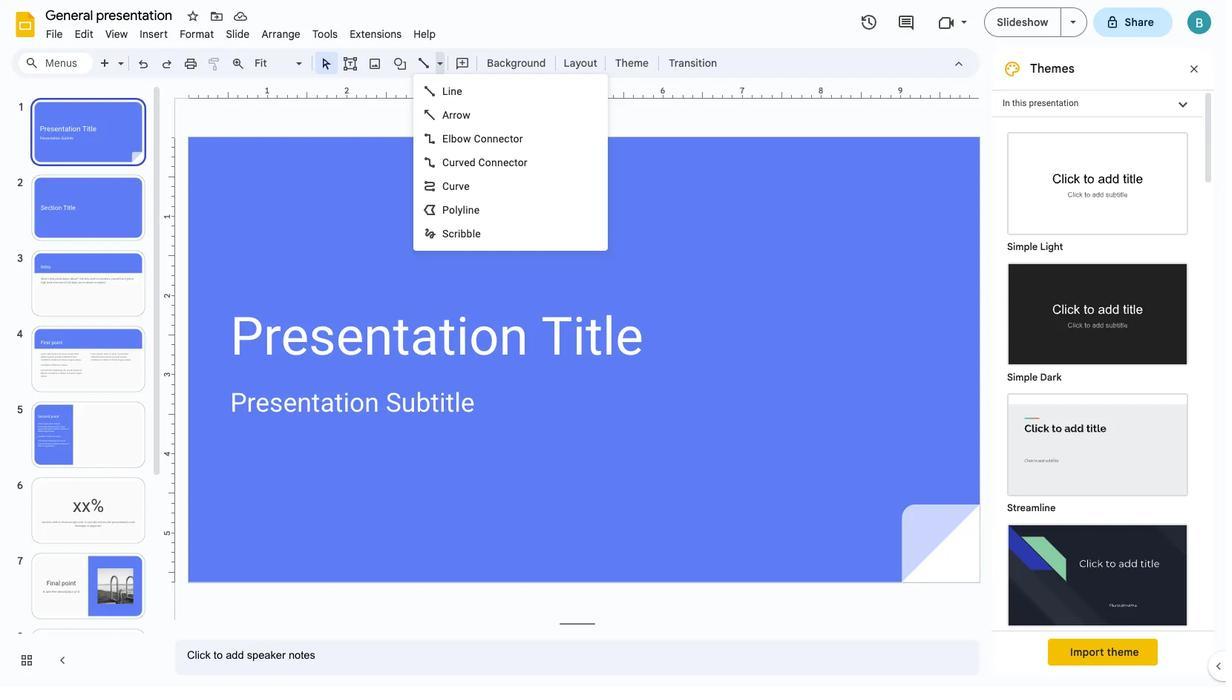 Task type: describe. For each thing, give the bounding box(es) containing it.
new slide with layout image
[[114, 53, 124, 59]]

file menu item
[[40, 25, 69, 43]]

format menu item
[[174, 25, 220, 43]]

theme button
[[609, 52, 655, 74]]

transition button
[[662, 52, 724, 74]]

layout
[[564, 56, 597, 70]]

c urved connector
[[442, 157, 528, 168]]

navigation inside themes application
[[0, 84, 163, 687]]

scribble d element
[[442, 228, 485, 240]]

Zoom field
[[250, 53, 309, 74]]

simple dark
[[1007, 371, 1062, 384]]

Star checkbox
[[183, 6, 203, 27]]

ine
[[448, 85, 462, 97]]

dark
[[1040, 371, 1062, 384]]

transition
[[669, 56, 717, 70]]

arrange menu item
[[256, 25, 306, 43]]

p olyline
[[442, 204, 480, 216]]

tools menu item
[[306, 25, 344, 43]]

streamline
[[1007, 502, 1056, 514]]

line l element
[[442, 85, 467, 97]]

extensions menu item
[[344, 25, 408, 43]]

simple for simple dark
[[1007, 371, 1038, 384]]

e
[[464, 180, 470, 192]]

curve v element
[[442, 180, 474, 192]]

themes section
[[992, 48, 1214, 687]]

Menus field
[[19, 53, 93, 73]]

cur
[[442, 180, 459, 192]]

in this presentation
[[1003, 98, 1079, 108]]

format
[[180, 27, 214, 41]]

simple light
[[1007, 240, 1063, 253]]

extensions
[[350, 27, 402, 41]]

Zoom text field
[[252, 53, 294, 73]]

in
[[1003, 98, 1010, 108]]

themes
[[1030, 62, 1075, 76]]

Streamline radio
[[1000, 386, 1196, 517]]

edit menu item
[[69, 25, 99, 43]]

a
[[442, 109, 449, 121]]

insert image image
[[366, 53, 383, 73]]

menu bar inside menu bar "banner"
[[40, 19, 442, 44]]

focus image
[[1009, 525, 1187, 626]]

e lbow connector
[[442, 133, 523, 145]]

share button
[[1093, 7, 1173, 37]]

main toolbar
[[92, 52, 725, 74]]

theme
[[615, 56, 649, 70]]

lbow
[[448, 133, 471, 145]]



Task type: locate. For each thing, give the bounding box(es) containing it.
connector down elbow connector e element
[[478, 157, 528, 168]]

option group containing simple light
[[992, 117, 1202, 687]]

Focus radio
[[1000, 517, 1196, 647]]

view menu item
[[99, 25, 134, 43]]

menu bar containing file
[[40, 19, 442, 44]]

option group
[[992, 117, 1202, 687]]

slide menu item
[[220, 25, 256, 43]]

insert menu item
[[134, 25, 174, 43]]

1 vertical spatial simple
[[1007, 371, 1038, 384]]

import
[[1070, 646, 1104, 659]]

l ine
[[442, 85, 462, 97]]

connector for e lbow connector
[[474, 133, 523, 145]]

simple left light
[[1007, 240, 1038, 253]]

menu containing l
[[413, 74, 608, 251]]

arrow a element
[[442, 109, 475, 121]]

simple inside simple dark option
[[1007, 371, 1038, 384]]

slide
[[226, 27, 250, 41]]

simple inside simple light radio
[[1007, 240, 1038, 253]]

elbow connector e element
[[442, 133, 527, 145]]

file
[[46, 27, 63, 41]]

view
[[105, 27, 128, 41]]

option group inside themes section
[[992, 117, 1202, 687]]

scribble
[[442, 228, 481, 240]]

presentation options image
[[1070, 21, 1076, 24]]

import theme
[[1070, 646, 1139, 659]]

e
[[442, 133, 448, 145]]

Simple Light radio
[[1000, 125, 1196, 687]]

cur v e
[[442, 180, 470, 192]]

menu
[[413, 74, 608, 251]]

edit
[[75, 27, 93, 41]]

shape image
[[392, 53, 409, 73]]

1 simple from the top
[[1007, 240, 1038, 253]]

Rename text field
[[40, 6, 181, 24]]

simple left dark
[[1007, 371, 1038, 384]]

navigation
[[0, 84, 163, 687]]

this
[[1012, 98, 1027, 108]]

p
[[442, 204, 449, 216]]

rrow
[[449, 109, 471, 121]]

layout button
[[559, 52, 602, 74]]

0 vertical spatial connector
[[474, 133, 523, 145]]

theme
[[1107, 646, 1139, 659]]

connector up curved connector c element
[[474, 133, 523, 145]]

background button
[[480, 52, 553, 74]]

insert
[[140, 27, 168, 41]]

in this presentation tab
[[992, 90, 1202, 117]]

import theme button
[[1048, 639, 1158, 666]]

slideshow button
[[984, 7, 1061, 37]]

a rrow
[[442, 109, 471, 121]]

background
[[487, 56, 546, 70]]

v
[[459, 180, 464, 192]]

light
[[1040, 240, 1063, 253]]

l
[[442, 85, 448, 97]]

themes application
[[0, 0, 1226, 687]]

curved connector c element
[[442, 157, 532, 168]]

connector
[[474, 133, 523, 145], [478, 157, 528, 168]]

polyline p element
[[442, 204, 484, 216]]

Simple Dark radio
[[1000, 255, 1196, 386]]

urved
[[449, 157, 476, 168]]

simple for simple light
[[1007, 240, 1038, 253]]

olyline
[[449, 204, 480, 216]]

0 vertical spatial simple
[[1007, 240, 1038, 253]]

menu inside themes application
[[413, 74, 608, 251]]

slideshow
[[997, 16, 1048, 29]]

menu bar
[[40, 19, 442, 44]]

tools
[[312, 27, 338, 41]]

simple
[[1007, 240, 1038, 253], [1007, 371, 1038, 384]]

share
[[1125, 16, 1154, 29]]

help menu item
[[408, 25, 442, 43]]

1 vertical spatial connector
[[478, 157, 528, 168]]

c
[[442, 157, 449, 168]]

menu bar banner
[[0, 0, 1226, 687]]

2 simple from the top
[[1007, 371, 1038, 384]]

arrange
[[262, 27, 301, 41]]

presentation
[[1029, 98, 1079, 108]]

connector for c urved connector
[[478, 157, 528, 168]]

help
[[414, 27, 436, 41]]



Task type: vqa. For each thing, say whether or not it's contained in the screenshot.
option group
yes



